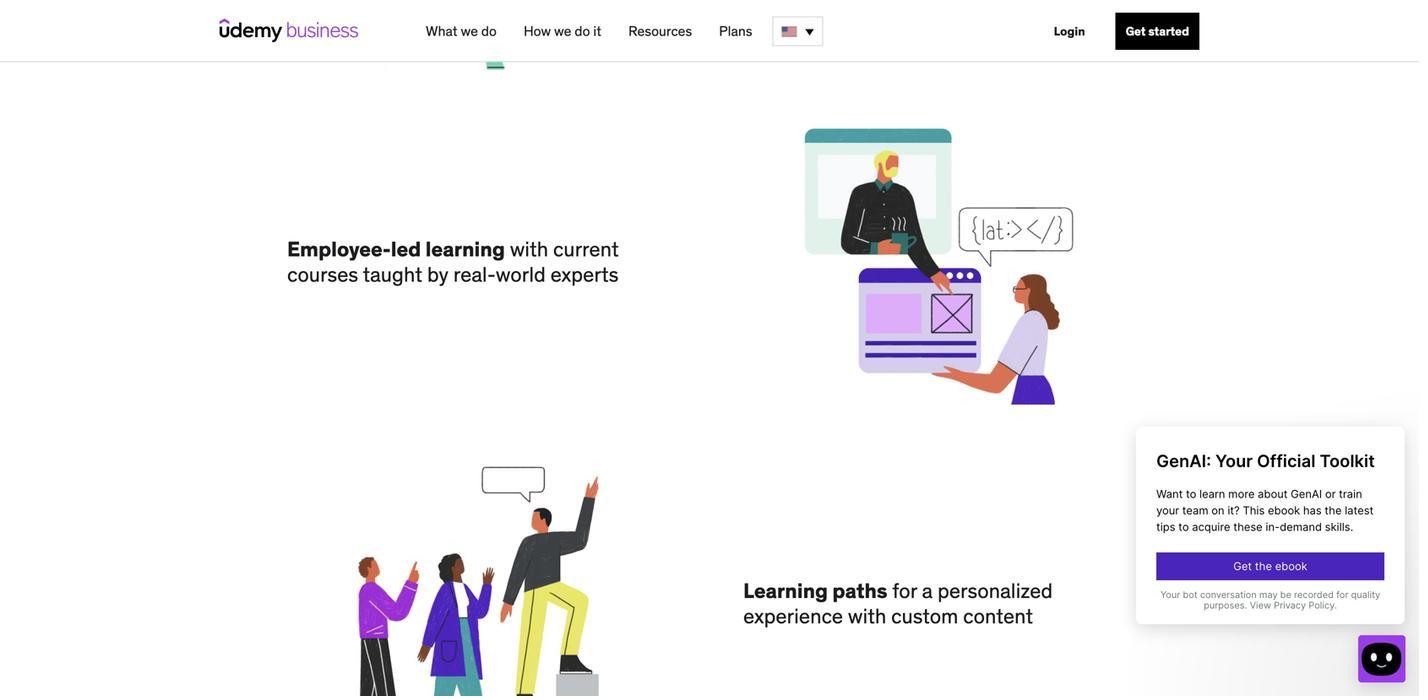 Task type: locate. For each thing, give the bounding box(es) containing it.
it
[[593, 22, 602, 40]]

2 do from the left
[[575, 22, 590, 40]]

1 vertical spatial with
[[848, 603, 887, 629]]

0 horizontal spatial with
[[510, 237, 548, 262]]

we inside what we do 'dropdown button'
[[461, 22, 478, 40]]

employee-
[[287, 237, 391, 262]]

do inside 'dropdown button'
[[481, 22, 497, 40]]

what we do
[[426, 22, 497, 40]]

taught
[[363, 262, 422, 287]]

resources button
[[622, 16, 699, 46]]

for
[[892, 578, 917, 603]]

do right what
[[481, 22, 497, 40]]

we right how in the left top of the page
[[554, 22, 571, 40]]

we for how
[[554, 22, 571, 40]]

do
[[481, 22, 497, 40], [575, 22, 590, 40]]

2 we from the left
[[554, 22, 571, 40]]

experience
[[743, 603, 843, 629]]

with left current
[[510, 237, 548, 262]]

how
[[524, 22, 551, 40]]

get started link
[[1116, 13, 1200, 50]]

learning
[[426, 237, 505, 262]]

with
[[510, 237, 548, 262], [848, 603, 887, 629]]

do left it
[[575, 22, 590, 40]]

1 horizontal spatial do
[[575, 22, 590, 40]]

with left the for
[[848, 603, 887, 629]]

learning
[[743, 578, 828, 603]]

1 we from the left
[[461, 22, 478, 40]]

0 vertical spatial with
[[510, 237, 548, 262]]

plans button
[[712, 16, 759, 46]]

how we do it
[[524, 22, 602, 40]]

1 do from the left
[[481, 22, 497, 40]]

real-
[[453, 262, 496, 287]]

get started
[[1126, 24, 1190, 39]]

we right what
[[461, 22, 478, 40]]

we
[[461, 22, 478, 40], [554, 22, 571, 40]]

do inside dropdown button
[[575, 22, 590, 40]]

we for what
[[461, 22, 478, 40]]

0 horizontal spatial do
[[481, 22, 497, 40]]

we inside 'how we do it' dropdown button
[[554, 22, 571, 40]]

1 horizontal spatial with
[[848, 603, 887, 629]]

custom
[[891, 603, 958, 629]]

1 horizontal spatial we
[[554, 22, 571, 40]]

world
[[496, 262, 546, 287]]

for a personalized experience with custom content
[[743, 578, 1053, 629]]

0 horizontal spatial we
[[461, 22, 478, 40]]

started
[[1149, 24, 1190, 39]]

led
[[391, 237, 421, 262]]



Task type: describe. For each thing, give the bounding box(es) containing it.
with current courses taught by real-world experts
[[287, 237, 619, 287]]

do for what we do
[[481, 22, 497, 40]]

employee-led learning
[[287, 237, 505, 262]]

how we do it button
[[517, 16, 608, 46]]

a
[[922, 578, 933, 603]]

plans
[[719, 22, 752, 40]]

experts
[[551, 262, 619, 287]]

with inside with current courses taught by real-world experts
[[510, 237, 548, 262]]

learning paths
[[743, 578, 888, 603]]

personalized
[[938, 578, 1053, 603]]

what
[[426, 22, 458, 40]]

what we do button
[[419, 16, 503, 46]]

menu navigation
[[412, 0, 1200, 63]]

with inside for a personalized experience with custom content
[[848, 603, 887, 629]]

content
[[963, 603, 1033, 629]]

resources
[[629, 22, 692, 40]]

get
[[1126, 24, 1146, 39]]

current
[[553, 237, 619, 262]]

udemy business image
[[220, 19, 358, 42]]

do for how we do it
[[575, 22, 590, 40]]

by
[[427, 262, 449, 287]]

courses
[[287, 262, 358, 287]]

login button
[[1044, 13, 1095, 50]]

login
[[1054, 24, 1085, 39]]

paths
[[833, 578, 888, 603]]



Task type: vqa. For each thing, say whether or not it's contained in the screenshot.
Get started
yes



